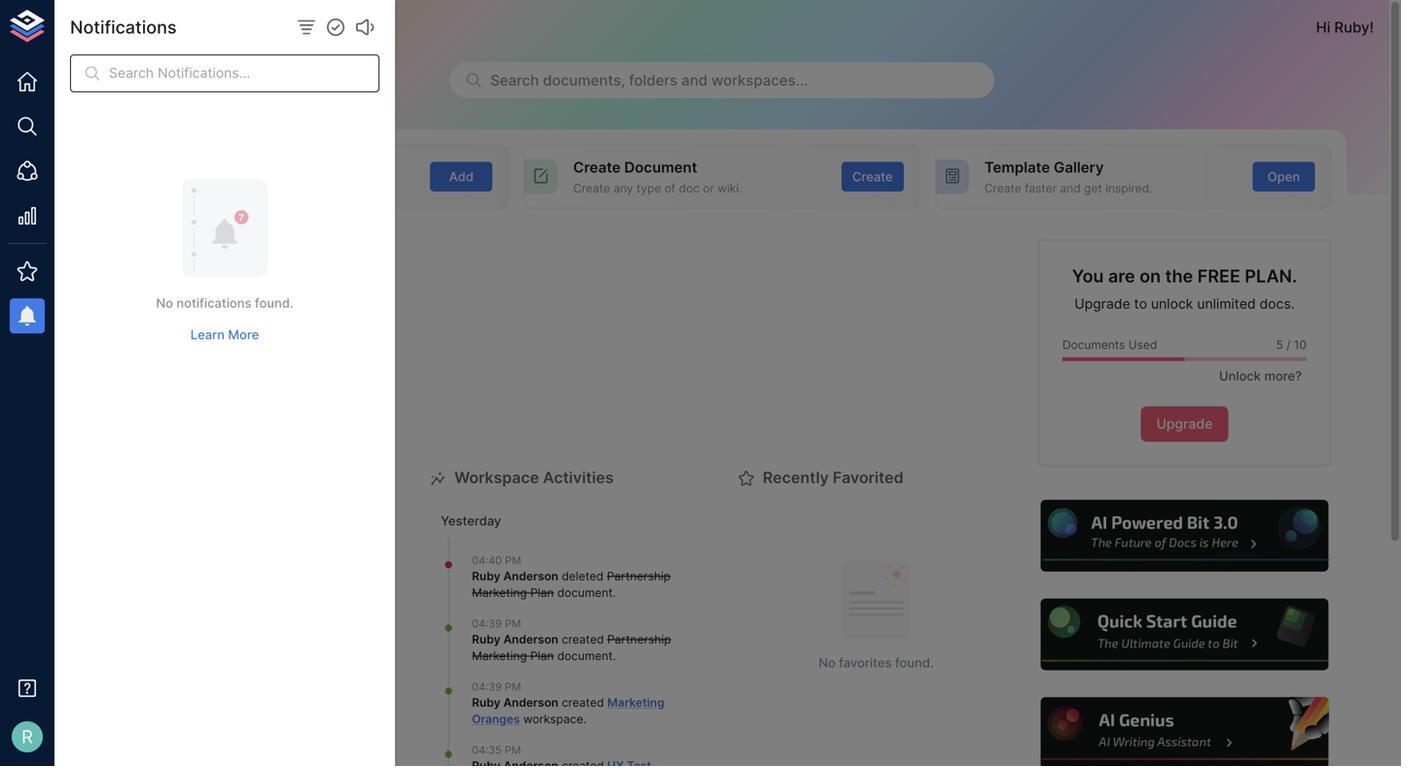 Task type: vqa. For each thing, say whether or not it's contained in the screenshot.
Create Document Create any type of doc or wiki.
yes



Task type: describe. For each thing, give the bounding box(es) containing it.
doc
[[679, 181, 700, 195]]

create document create any type of doc or wiki.
[[573, 159, 742, 195]]

2 pm from the top
[[505, 618, 521, 631]]

ruby anderson created for document
[[472, 633, 607, 647]]

created for document
[[562, 633, 604, 647]]

workspace activities
[[454, 469, 614, 488]]

upgrade inside you are on the free plan. upgrade to unlock unlimited docs.
[[1075, 296, 1130, 312]]

activities
[[543, 469, 614, 488]]

3 help image from the top
[[1038, 695, 1331, 767]]

upgrade inside button
[[1157, 416, 1213, 433]]

no favorites found.
[[819, 656, 934, 671]]

used
[[1129, 338, 1157, 352]]

or inside create document create any type of doc or wiki.
[[703, 181, 714, 195]]

documents used
[[1063, 338, 1157, 352]]

get
[[1084, 181, 1102, 195]]

marketing inside marketing oranges
[[607, 696, 664, 710]]

created for workspace
[[562, 696, 604, 710]]

favorites
[[839, 656, 892, 671]]

search
[[490, 72, 539, 89]]

free
[[1198, 266, 1241, 287]]

sound on image
[[353, 16, 377, 39]]

any
[[614, 181, 633, 195]]

open
[[1268, 169, 1300, 184]]

hi ruby !
[[1316, 18, 1374, 36]]

folders
[[629, 72, 678, 89]]

no for no favorites found.
[[819, 656, 836, 671]]

learn
[[190, 328, 225, 343]]

you are on the free plan. upgrade to unlock unlimited docs.
[[1072, 266, 1297, 312]]

unlock more?
[[1219, 369, 1302, 384]]

you
[[1072, 266, 1104, 287]]

oranges for marketing oranges
[[472, 713, 520, 727]]

mark all read image
[[324, 16, 347, 39]]

the
[[1165, 266, 1193, 287]]

r button
[[6, 716, 49, 759]]

10
[[1294, 338, 1307, 352]]

partnership for deleted
[[607, 570, 671, 584]]

no notifications found.
[[156, 296, 293, 311]]

4 pm from the top
[[505, 745, 521, 757]]

3 pm from the top
[[505, 681, 521, 694]]

create inside button
[[852, 169, 893, 184]]

hi
[[1316, 18, 1331, 36]]

bookmarked workspaces
[[146, 241, 338, 260]]

recently favorited
[[763, 469, 904, 488]]

partnership marketing plan for deleted
[[472, 570, 671, 600]]

04:35 pm
[[472, 745, 521, 757]]

r inside r button
[[22, 727, 33, 748]]

ruby anderson deleted
[[472, 570, 607, 584]]

workspaces
[[244, 241, 338, 260]]

04:40 pm
[[472, 555, 521, 567]]

marketing oranges
[[472, 696, 664, 727]]

0 vertical spatial r
[[77, 19, 86, 35]]

partnership for created
[[607, 633, 671, 647]]

collaborate or make it private.
[[162, 181, 328, 195]]

oranges for ruby oranges
[[141, 18, 201, 36]]

unlock
[[1219, 369, 1261, 384]]

more
[[228, 328, 259, 343]]

04:39 for workspace
[[472, 681, 502, 694]]

document for deleted
[[557, 586, 613, 600]]

on
[[1140, 266, 1161, 287]]

1 help image from the top
[[1038, 498, 1331, 575]]

favorited
[[833, 469, 904, 488]]

private.
[[287, 181, 328, 195]]

04:39 pm for document .
[[472, 618, 521, 631]]

and inside button
[[682, 72, 708, 89]]

!
[[1370, 18, 1374, 36]]

deleted
[[562, 570, 604, 584]]

notifications
[[70, 16, 177, 38]]

plan.
[[1245, 266, 1297, 287]]

more?
[[1264, 369, 1302, 384]]

template gallery create faster and get inspired.
[[985, 159, 1153, 195]]

add
[[449, 169, 474, 184]]

are
[[1108, 266, 1135, 287]]



Task type: locate. For each thing, give the bounding box(es) containing it.
0 vertical spatial created
[[562, 633, 604, 647]]

of
[[664, 181, 676, 195]]

1 plan from the top
[[530, 586, 554, 600]]

document down deleted
[[557, 586, 613, 600]]

document . for deleted
[[554, 586, 616, 600]]

1 vertical spatial plan
[[530, 649, 554, 663]]

or right doc
[[703, 181, 714, 195]]

no left favorites
[[819, 656, 836, 671]]

1 vertical spatial ruby anderson created
[[472, 696, 607, 710]]

5 / 10
[[1276, 338, 1307, 352]]

0 vertical spatial document
[[557, 586, 613, 600]]

1 vertical spatial and
[[1060, 181, 1081, 195]]

1 anderson from the top
[[503, 570, 558, 584]]

upgrade down unlock more? button
[[1157, 416, 1213, 433]]

1 horizontal spatial r
[[77, 19, 86, 35]]

documents
[[1063, 338, 1125, 352]]

1 horizontal spatial oranges
[[472, 713, 520, 727]]

/
[[1287, 338, 1291, 352]]

1 vertical spatial help image
[[1038, 596, 1331, 674]]

1 created from the top
[[562, 633, 604, 647]]

5
[[1276, 338, 1283, 352]]

created up workspace
[[562, 696, 604, 710]]

found.
[[255, 296, 293, 311], [895, 656, 934, 671]]

2 or from the left
[[703, 181, 714, 195]]

create
[[573, 159, 621, 176], [852, 169, 893, 184], [573, 181, 610, 195], [985, 181, 1022, 195]]

workspace .
[[520, 713, 586, 727]]

1 vertical spatial document .
[[554, 649, 616, 663]]

search documents, folders and workspaces...
[[490, 72, 808, 89]]

make
[[244, 181, 273, 195]]

marketing for ruby anderson deleted
[[472, 586, 527, 600]]

document
[[624, 159, 697, 176]]

2 04:39 from the top
[[472, 681, 502, 694]]

oranges up search notifications... text box
[[141, 18, 201, 36]]

it
[[276, 181, 284, 195]]

0 vertical spatial partnership marketing plan
[[472, 570, 671, 600]]

ruby anderson created down ruby anderson deleted
[[472, 633, 607, 647]]

0 horizontal spatial found.
[[255, 296, 293, 311]]

04:39 down 04:40
[[472, 618, 502, 631]]

04:35
[[472, 745, 502, 757]]

1 vertical spatial partnership
[[607, 633, 671, 647]]

partnership marketing plan for created
[[472, 633, 671, 663]]

1 vertical spatial partnership marketing plan
[[472, 633, 671, 663]]

1 ruby anderson created from the top
[[472, 633, 607, 647]]

marketing for ruby anderson created
[[472, 649, 527, 663]]

document
[[557, 586, 613, 600], [557, 649, 613, 663]]

faster
[[1025, 181, 1057, 195]]

notifications
[[176, 296, 252, 311]]

pm right 04:40
[[505, 555, 521, 567]]

1 04:39 from the top
[[472, 618, 502, 631]]

.
[[613, 586, 616, 600], [613, 649, 616, 663], [583, 713, 586, 727]]

04:39
[[472, 618, 502, 631], [472, 681, 502, 694]]

2 vertical spatial help image
[[1038, 695, 1331, 767]]

1 vertical spatial 04:39 pm
[[472, 681, 521, 694]]

1 partnership marketing plan from the top
[[472, 570, 671, 600]]

and down gallery
[[1060, 181, 1081, 195]]

no left notifications
[[156, 296, 173, 311]]

1 vertical spatial .
[[613, 649, 616, 663]]

document up marketing oranges link
[[557, 649, 613, 663]]

0 horizontal spatial r
[[22, 727, 33, 748]]

document . up marketing oranges link
[[554, 649, 616, 663]]

0 vertical spatial help image
[[1038, 498, 1331, 575]]

0 vertical spatial no
[[156, 296, 173, 311]]

r
[[77, 19, 86, 35], [22, 727, 33, 748]]

found. for no favorites found.
[[895, 656, 934, 671]]

1 vertical spatial document
[[557, 649, 613, 663]]

and inside template gallery create faster and get inspired.
[[1060, 181, 1081, 195]]

help image
[[1038, 498, 1331, 575], [1038, 596, 1331, 674], [1038, 695, 1331, 767]]

collaborate
[[162, 181, 226, 195]]

1 pm from the top
[[505, 555, 521, 567]]

anderson up workspace .
[[503, 696, 558, 710]]

oranges up 04:35 pm in the left of the page
[[472, 713, 520, 727]]

oranges inside marketing oranges
[[472, 713, 520, 727]]

0 vertical spatial oranges
[[141, 18, 201, 36]]

1 document . from the top
[[554, 586, 616, 600]]

partnership marketing plan
[[472, 570, 671, 600], [472, 633, 671, 663]]

pm
[[505, 555, 521, 567], [505, 618, 521, 631], [505, 681, 521, 694], [505, 745, 521, 757]]

upgrade button
[[1141, 407, 1228, 442]]

inspired.
[[1106, 181, 1153, 195]]

1 04:39 pm from the top
[[472, 618, 521, 631]]

2 partnership marketing plan from the top
[[472, 633, 671, 663]]

docs.
[[1260, 296, 1295, 312]]

1 horizontal spatial and
[[1060, 181, 1081, 195]]

or
[[229, 181, 240, 195], [703, 181, 714, 195]]

ruby anderson created for workspace
[[472, 696, 607, 710]]

0 horizontal spatial or
[[229, 181, 240, 195]]

0 horizontal spatial upgrade
[[1075, 296, 1130, 312]]

1 vertical spatial upgrade
[[1157, 416, 1213, 433]]

1 vertical spatial r
[[22, 727, 33, 748]]

1 horizontal spatial or
[[703, 181, 714, 195]]

2 plan from the top
[[530, 649, 554, 663]]

create button
[[842, 162, 904, 192]]

created
[[562, 633, 604, 647], [562, 696, 604, 710]]

2 created from the top
[[562, 696, 604, 710]]

found. right favorites
[[895, 656, 934, 671]]

oranges
[[141, 18, 201, 36], [472, 713, 520, 727]]

plan
[[530, 586, 554, 600], [530, 649, 554, 663]]

pm up workspace .
[[505, 681, 521, 694]]

marketing oranges link
[[472, 696, 664, 727]]

0 vertical spatial and
[[682, 72, 708, 89]]

0 vertical spatial plan
[[530, 586, 554, 600]]

anderson down ruby anderson deleted
[[503, 633, 558, 647]]

1 vertical spatial anderson
[[503, 633, 558, 647]]

04:39 pm for workspace .
[[472, 681, 521, 694]]

unlock
[[1151, 296, 1193, 312]]

04:39 pm
[[472, 618, 521, 631], [472, 681, 521, 694]]

upgrade
[[1075, 296, 1130, 312], [1157, 416, 1213, 433]]

and right folders
[[682, 72, 708, 89]]

template
[[985, 159, 1050, 176]]

0 vertical spatial anderson
[[503, 570, 558, 584]]

plan down ruby anderson deleted
[[530, 586, 554, 600]]

gallery
[[1054, 159, 1104, 176]]

1 or from the left
[[229, 181, 240, 195]]

0 vertical spatial .
[[613, 586, 616, 600]]

2 help image from the top
[[1038, 596, 1331, 674]]

found. up more
[[255, 296, 293, 311]]

ruby
[[101, 18, 137, 36], [1334, 18, 1370, 36], [472, 570, 500, 584], [472, 633, 500, 647], [472, 696, 500, 710]]

documents,
[[543, 72, 625, 89]]

learn more button
[[186, 320, 264, 350]]

0 horizontal spatial oranges
[[141, 18, 201, 36]]

partnership marketing plan up marketing oranges link
[[472, 633, 671, 663]]

2 anderson from the top
[[503, 633, 558, 647]]

1 horizontal spatial upgrade
[[1157, 416, 1213, 433]]

document for created
[[557, 649, 613, 663]]

0 vertical spatial marketing
[[472, 586, 527, 600]]

1 vertical spatial marketing
[[472, 649, 527, 663]]

created down deleted
[[562, 633, 604, 647]]

document .
[[554, 586, 616, 600], [554, 649, 616, 663]]

0 horizontal spatial no
[[156, 296, 173, 311]]

marketing
[[472, 586, 527, 600], [472, 649, 527, 663], [607, 696, 664, 710]]

04:39 pm down 04:40 pm
[[472, 618, 521, 631]]

3 anderson from the top
[[503, 696, 558, 710]]

ruby oranges
[[101, 18, 201, 36]]

document . down deleted
[[554, 586, 616, 600]]

2 document . from the top
[[554, 649, 616, 663]]

1 vertical spatial 04:39
[[472, 681, 502, 694]]

2 vertical spatial anderson
[[503, 696, 558, 710]]

1 document from the top
[[557, 586, 613, 600]]

0 vertical spatial upgrade
[[1075, 296, 1130, 312]]

upgrade down you
[[1075, 296, 1130, 312]]

document . for created
[[554, 649, 616, 663]]

anderson down 04:40 pm
[[503, 570, 558, 584]]

recently
[[763, 469, 829, 488]]

unlock more? button
[[1208, 361, 1307, 391]]

0 vertical spatial 04:39 pm
[[472, 618, 521, 631]]

bookmarked
[[146, 241, 241, 260]]

04:40
[[472, 555, 502, 567]]

or left make on the top of page
[[229, 181, 240, 195]]

search documents, folders and workspaces... button
[[450, 62, 994, 98]]

1 vertical spatial no
[[819, 656, 836, 671]]

0 vertical spatial found.
[[255, 296, 293, 311]]

2 vertical spatial marketing
[[607, 696, 664, 710]]

plan for deleted
[[530, 586, 554, 600]]

found. for no notifications found.
[[255, 296, 293, 311]]

workspace
[[454, 469, 539, 488]]

0 vertical spatial document .
[[554, 586, 616, 600]]

plan for created
[[530, 649, 554, 663]]

create inside template gallery create faster and get inspired.
[[985, 181, 1022, 195]]

no for no notifications found.
[[156, 296, 173, 311]]

2 document from the top
[[557, 649, 613, 663]]

unlimited
[[1197, 296, 1256, 312]]

anderson
[[503, 570, 558, 584], [503, 633, 558, 647], [503, 696, 558, 710]]

workspace
[[523, 713, 583, 727]]

ruby anderson created up workspace .
[[472, 696, 607, 710]]

2 04:39 pm from the top
[[472, 681, 521, 694]]

04:39 pm up 04:35 pm in the left of the page
[[472, 681, 521, 694]]

type
[[637, 181, 661, 195]]

ruby anderson created
[[472, 633, 607, 647], [472, 696, 607, 710]]

0 vertical spatial partnership
[[607, 570, 671, 584]]

pm down ruby anderson deleted
[[505, 618, 521, 631]]

no
[[156, 296, 173, 311], [819, 656, 836, 671]]

0 horizontal spatial and
[[682, 72, 708, 89]]

to
[[1134, 296, 1147, 312]]

1 horizontal spatial no
[[819, 656, 836, 671]]

04:39 up 04:35
[[472, 681, 502, 694]]

0 vertical spatial 04:39
[[472, 618, 502, 631]]

2 ruby anderson created from the top
[[472, 696, 607, 710]]

open button
[[1253, 162, 1315, 192]]

workspaces...
[[712, 72, 808, 89]]

add button
[[430, 162, 493, 192]]

1 horizontal spatial found.
[[895, 656, 934, 671]]

1 vertical spatial found.
[[895, 656, 934, 671]]

Search Notifications... text field
[[109, 54, 379, 93]]

pm right 04:35
[[505, 745, 521, 757]]

2 vertical spatial .
[[583, 713, 586, 727]]

04:39 for document
[[472, 618, 502, 631]]

0 vertical spatial ruby anderson created
[[472, 633, 607, 647]]

plan up marketing oranges link
[[530, 649, 554, 663]]

1 vertical spatial oranges
[[472, 713, 520, 727]]

partnership marketing plan down 04:40 pm
[[472, 570, 671, 600]]

wiki.
[[718, 181, 742, 195]]

learn more
[[190, 328, 259, 343]]

1 vertical spatial created
[[562, 696, 604, 710]]

yesterday
[[441, 514, 501, 529]]



